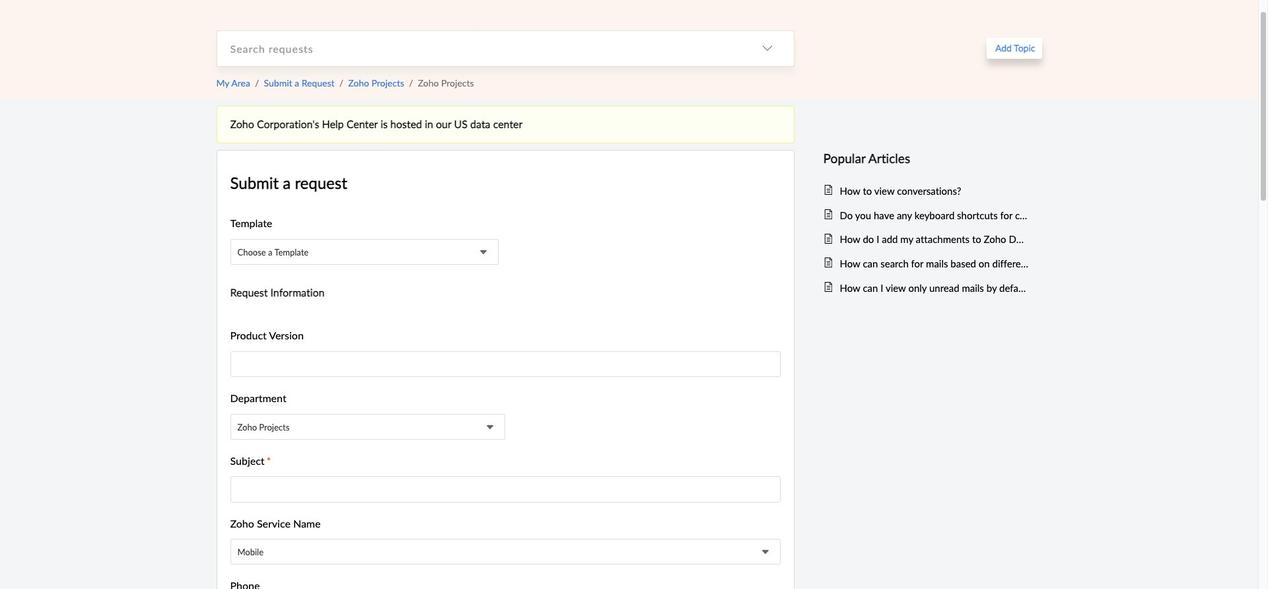 Task type: describe. For each thing, give the bounding box(es) containing it.
choose category element
[[741, 31, 794, 66]]



Task type: locate. For each thing, give the bounding box(es) containing it.
Search requests  field
[[217, 31, 741, 66]]

heading
[[824, 148, 1029, 169]]

choose category image
[[762, 43, 773, 54]]



Task type: vqa. For each thing, say whether or not it's contained in the screenshot.
heading
yes



